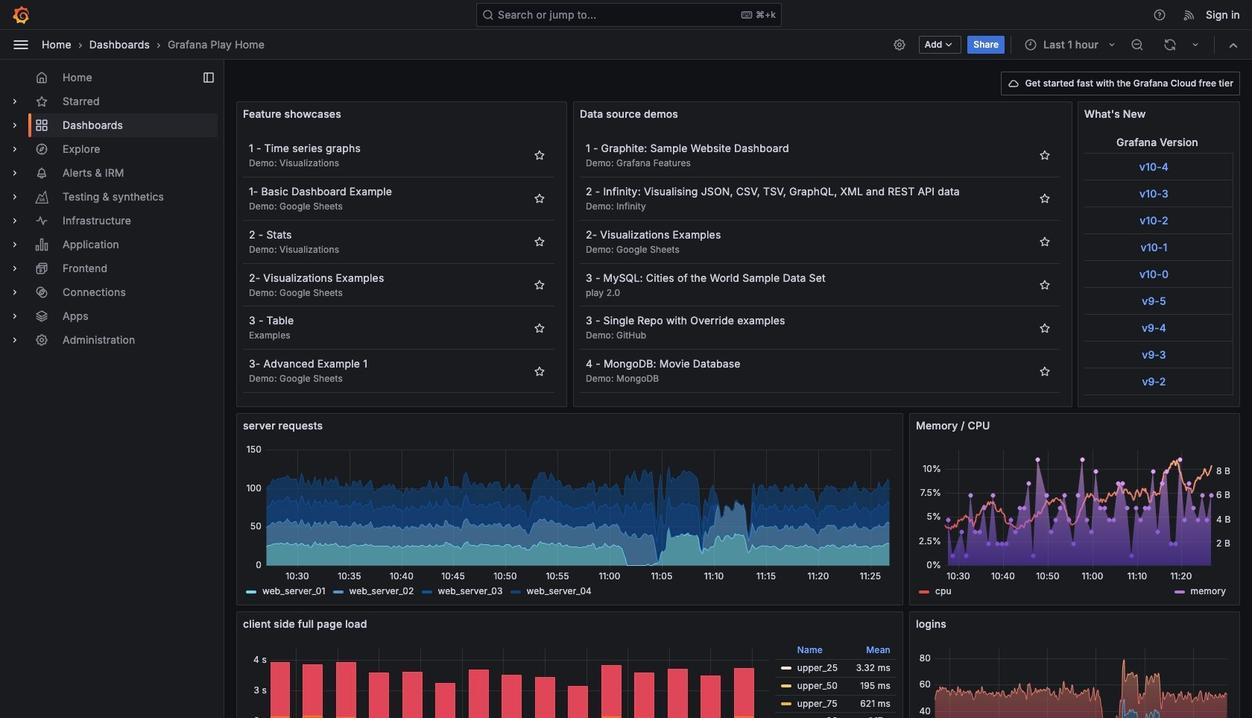 Task type: locate. For each thing, give the bounding box(es) containing it.
mark "3 - single repo with override examples" as favorite image
[[1039, 322, 1051, 334]]

0 horizontal spatial mark "2- visualizations examples" as favorite image
[[534, 279, 546, 291]]

expand section frontend image
[[9, 262, 21, 274]]

dashboard settings image
[[893, 38, 906, 51]]

undock menu image
[[203, 72, 215, 84]]

expand section starred image
[[9, 95, 21, 107]]

help image
[[1154, 8, 1167, 21]]

mark "1- basic dashboard example" as favorite image
[[534, 193, 546, 205]]

expand section application image
[[9, 239, 21, 251]]

close menu image
[[12, 35, 30, 53]]

expand section testing & synthetics image
[[9, 191, 21, 203]]

refresh dashboard image
[[1164, 38, 1177, 51]]

mark "2- visualizations examples" as favorite image down mark "2 - stats" as favorite image
[[534, 279, 546, 291]]

expand section administration image
[[9, 334, 21, 346]]

expand section infrastructure image
[[9, 215, 21, 227]]

0 vertical spatial mark "2- visualizations examples" as favorite image
[[1039, 236, 1051, 248]]

expand section apps image
[[9, 310, 21, 322]]

mark "2- visualizations examples" as favorite image down 'mark "2 - infinity: visualising json, csv, tsv, graphql, xml and rest api data" as favorite' icon at the right top of page
[[1039, 236, 1051, 248]]

grafana image
[[12, 6, 30, 23]]

mark "2- visualizations examples" as favorite image
[[1039, 236, 1051, 248], [534, 279, 546, 291]]

1 horizontal spatial mark "2- visualizations examples" as favorite image
[[1039, 236, 1051, 248]]

mark "2 - stats" as favorite image
[[534, 236, 546, 248]]

expand section connections image
[[9, 286, 21, 298]]

auto refresh turned off. choose refresh time interval image
[[1190, 38, 1202, 50]]



Task type: vqa. For each thing, say whether or not it's contained in the screenshot.
Mark "3- Advanced Example 1" as favorite image
yes



Task type: describe. For each thing, give the bounding box(es) containing it.
mark "1 - graphite: sample website dashboard" as favorite image
[[1039, 149, 1051, 161]]

mark "4 - mongodb: movie database" as favorite image
[[1039, 365, 1051, 377]]

news image
[[1183, 8, 1197, 21]]

mark "3 - table" as favorite image
[[534, 322, 546, 334]]

mark "1 -  time series graphs" as favorite image
[[534, 149, 546, 161]]

1 vertical spatial mark "2- visualizations examples" as favorite image
[[534, 279, 546, 291]]

expand section dashboards image
[[9, 119, 21, 131]]

mark "3- advanced example 1" as favorite image
[[534, 365, 546, 377]]

expand section alerts & irm image
[[9, 167, 21, 179]]

mark "3 - mysql: cities of the world sample data set" as favorite image
[[1039, 279, 1051, 291]]

expand section explore image
[[9, 143, 21, 155]]

navigation element
[[0, 60, 224, 364]]

zoom out time range image
[[1131, 38, 1145, 51]]

mark "2 - infinity: visualising json, csv, tsv, graphql, xml and rest api data" as favorite image
[[1039, 193, 1051, 205]]



